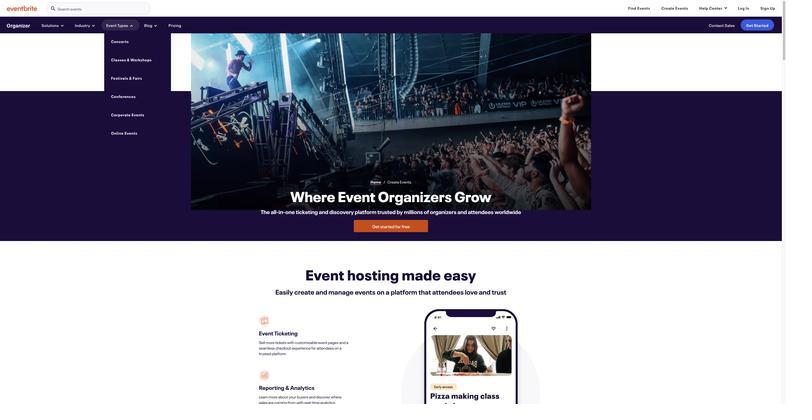 Task type: describe. For each thing, give the bounding box(es) containing it.
events for online events
[[125, 130, 137, 136]]

analytics
[[320, 400, 335, 405]]

concerts link
[[111, 36, 164, 46]]

reporting & analytics learn more about your buyers and discover where sales are coming from with real-time analytics
[[259, 384, 342, 405]]

trust
[[492, 287, 507, 297]]

0 horizontal spatial a
[[340, 345, 342, 351]]

sales
[[725, 22, 735, 28]]

get
[[372, 223, 380, 230]]

trusted inside event ticketing sell more tickets with customizable event pages and a seamless checkout experience for attendees on a trusted platform
[[259, 351, 271, 356]]

and inside reporting & analytics learn more about your buyers and discover where sales are coming from with real-time analytics
[[309, 394, 315, 400]]

log in link
[[734, 2, 754, 13]]

event hosting made easy easily create and manage events on a platform that attendees love and trust
[[276, 266, 507, 297]]

pricing
[[169, 22, 181, 28]]

in-
[[279, 208, 285, 216]]

create events link
[[657, 2, 693, 13]]

sign up link
[[756, 2, 780, 13]]

find events link
[[624, 2, 655, 13]]

learn
[[259, 394, 268, 400]]

event types
[[106, 22, 128, 28]]

grow
[[455, 188, 492, 206]]

event
[[318, 340, 328, 345]]

events inside event hosting made easy easily create and manage events on a platform that attendees love and trust
[[355, 287, 376, 297]]

create
[[295, 287, 315, 297]]

reporting
[[259, 384, 284, 392]]

get
[[747, 22, 753, 28]]

solutions
[[42, 22, 59, 28]]

help
[[700, 5, 709, 11]]

real-
[[304, 400, 312, 405]]

that
[[419, 287, 431, 297]]

experience
[[292, 345, 311, 351]]

industry
[[75, 22, 90, 28]]

log
[[738, 5, 745, 11]]

platform inside event hosting made easy easily create and manage events on a platform that attendees love and trust
[[391, 287, 417, 297]]

seamless
[[259, 345, 275, 351]]

a for hosting
[[386, 287, 390, 297]]

sales
[[259, 400, 268, 405]]

attendees inside event ticketing sell more tickets with customizable event pages and a seamless checkout experience for attendees on a trusted platform
[[317, 345, 334, 351]]

events for corporate events
[[132, 112, 144, 117]]

of
[[424, 208, 429, 216]]

and right ticketing
[[319, 208, 328, 216]]

a for ticketing
[[346, 340, 348, 345]]

workshops
[[131, 57, 152, 62]]

home link
[[371, 179, 381, 185]]

events for create events
[[676, 5, 688, 11]]

in
[[746, 5, 750, 11]]

your
[[289, 394, 296, 400]]

love
[[465, 287, 478, 297]]

get started for free button
[[354, 220, 428, 233]]

help center
[[700, 5, 723, 11]]

organizers
[[378, 188, 452, 206]]

corporate events link
[[111, 110, 164, 119]]

pricing link
[[167, 19, 183, 31]]

manage
[[329, 287, 354, 297]]

blog
[[144, 22, 152, 28]]

phone showing an event listing page of eventbrite. the event is about a pizza making class, and there is a woman making a pizza. image
[[387, 308, 554, 405]]

all-
[[271, 208, 279, 216]]

event for hosting
[[306, 266, 345, 285]]

about
[[278, 394, 288, 400]]

0 vertical spatial create
[[662, 5, 675, 11]]

find events
[[628, 5, 650, 11]]

classes
[[111, 57, 126, 62]]

tickets
[[275, 340, 287, 345]]

with inside reporting & analytics learn more about your buyers and discover where sales are coming from with real-time analytics
[[296, 400, 304, 405]]

analytics
[[290, 384, 315, 392]]

easily
[[276, 287, 293, 297]]

home
[[371, 179, 381, 185]]

conferences
[[111, 93, 136, 99]]

& for classes
[[127, 57, 130, 62]]

search
[[58, 6, 70, 11]]

event inside home / create events where event organizers grow the all-in-one ticketing and discovery platform trusted by millions of organizers and attendees worldwide
[[338, 188, 375, 206]]

& for festivals
[[129, 75, 132, 81]]

get started for free
[[372, 223, 410, 230]]

online
[[111, 130, 124, 136]]

coming
[[274, 400, 287, 405]]

more inside event ticketing sell more tickets with customizable event pages and a seamless checkout experience for attendees on a trusted platform
[[266, 340, 275, 345]]

time
[[312, 400, 320, 405]]

ticketing
[[275, 329, 298, 337]]

event for ticketing
[[259, 329, 273, 337]]

up
[[770, 5, 776, 11]]

attendees inside event hosting made easy easily create and manage events on a platform that attendees love and trust
[[432, 287, 464, 297]]

made
[[402, 266, 441, 285]]

sell
[[259, 340, 265, 345]]

on inside event ticketing sell more tickets with customizable event pages and a seamless checkout experience for attendees on a trusted platform
[[335, 345, 339, 351]]



Task type: locate. For each thing, give the bounding box(es) containing it.
started for get
[[380, 223, 395, 230]]

and right create
[[316, 287, 327, 297]]

event inside event hosting made easy easily create and manage events on a platform that attendees love and trust
[[306, 266, 345, 285]]

buyers
[[297, 394, 308, 400]]

on right "event"
[[335, 345, 339, 351]]

event ticketing sell more tickets with customizable event pages and a seamless checkout experience for attendees on a trusted platform
[[259, 329, 348, 356]]

& inside reporting & analytics learn more about your buyers and discover where sales are coming from with real-time analytics
[[286, 384, 289, 392]]

and right pages
[[339, 340, 346, 345]]

0 horizontal spatial started
[[380, 223, 395, 230]]

2 horizontal spatial a
[[386, 287, 390, 297]]

event inside event ticketing sell more tickets with customizable event pages and a seamless checkout experience for attendees on a trusted platform
[[259, 329, 273, 337]]

platform down tickets
[[272, 351, 286, 356]]

&
[[127, 57, 130, 62], [129, 75, 132, 81], [286, 384, 289, 392]]

0 vertical spatial more
[[266, 340, 275, 345]]

1 vertical spatial more
[[269, 394, 278, 400]]

where
[[291, 188, 335, 206]]

and down grow
[[458, 208, 467, 216]]

where
[[331, 394, 342, 400]]

1 vertical spatial events
[[355, 287, 376, 297]]

1 vertical spatial &
[[129, 75, 132, 81]]

from
[[288, 400, 296, 405]]

events for find events
[[638, 5, 650, 11]]

0 vertical spatial started
[[754, 22, 769, 28]]

concerts
[[111, 38, 129, 44]]

started inside secondary organizer element
[[754, 22, 769, 28]]

attendees down grow
[[468, 208, 494, 216]]

1 vertical spatial started
[[380, 223, 395, 230]]

events right search at the top left of page
[[70, 6, 81, 11]]

attendees down easy
[[432, 287, 464, 297]]

trusted down sell
[[259, 351, 271, 356]]

online events link
[[111, 128, 164, 138]]

more down the reporting
[[269, 394, 278, 400]]

2 vertical spatial &
[[286, 384, 289, 392]]

1 vertical spatial platform
[[391, 287, 417, 297]]

platform left the that
[[391, 287, 417, 297]]

conferences link
[[111, 91, 164, 101]]

 image
[[259, 316, 270, 327]]

& right the classes
[[127, 57, 130, 62]]

center
[[709, 5, 723, 11]]

one
[[285, 208, 295, 216]]

2 vertical spatial attendees
[[317, 345, 334, 351]]

classes & workshops
[[111, 57, 152, 62]]

started
[[754, 22, 769, 28], [380, 223, 395, 230]]

a inside event hosting made easy easily create and manage events on a platform that attendees love and trust
[[386, 287, 390, 297]]

on inside event hosting made easy easily create and manage events on a platform that attendees love and trust
[[377, 287, 385, 297]]

festivals & fairs link
[[111, 73, 164, 83]]

1 vertical spatial create
[[388, 179, 399, 185]]

event up manage
[[306, 266, 345, 285]]

create inside home / create events where event organizers grow the all-in-one ticketing and discovery platform trusted by millions of organizers and attendees worldwide
[[388, 179, 399, 185]]

0 vertical spatial trusted
[[378, 208, 396, 216]]

and inside event ticketing sell more tickets with customizable event pages and a seamless checkout experience for attendees on a trusted platform
[[339, 340, 346, 345]]

events right corporate
[[132, 112, 144, 117]]

for inside event ticketing sell more tickets with customizable event pages and a seamless checkout experience for attendees on a trusted platform
[[311, 345, 316, 351]]

types
[[118, 22, 128, 28]]

and right the 'buyers'
[[309, 394, 315, 400]]

& up about
[[286, 384, 289, 392]]

0 vertical spatial on
[[377, 287, 385, 297]]

1 horizontal spatial platform
[[355, 208, 377, 216]]

1 horizontal spatial on
[[377, 287, 385, 297]]

1 horizontal spatial create
[[662, 5, 675, 11]]

home / create events where event organizers grow the all-in-one ticketing and discovery platform trusted by millions of organizers and attendees worldwide
[[261, 179, 521, 216]]

corporate events
[[111, 112, 144, 117]]

more
[[266, 340, 275, 345], [269, 394, 278, 400]]

1 vertical spatial on
[[335, 345, 339, 351]]

1 horizontal spatial events
[[355, 287, 376, 297]]

search events
[[58, 6, 81, 11]]

1 vertical spatial with
[[296, 400, 304, 405]]

for left "event"
[[311, 345, 316, 351]]

0 horizontal spatial with
[[287, 340, 294, 345]]

0 horizontal spatial for
[[311, 345, 316, 351]]

1 horizontal spatial a
[[346, 340, 348, 345]]

search events button
[[46, 2, 151, 15]]

0 vertical spatial for
[[396, 223, 401, 230]]

platform inside home / create events where event organizers grow the all-in-one ticketing and discovery platform trusted by millions of organizers and attendees worldwide
[[355, 208, 377, 216]]

events right online
[[125, 130, 137, 136]]

festivals
[[111, 75, 128, 81]]

contact
[[709, 22, 724, 28]]

events
[[638, 5, 650, 11], [676, 5, 688, 11], [132, 112, 144, 117], [125, 130, 137, 136], [400, 179, 412, 185]]

started right the get
[[754, 22, 769, 28]]

started inside button
[[380, 223, 395, 230]]

1 horizontal spatial trusted
[[378, 208, 396, 216]]

for left free
[[396, 223, 401, 230]]

pages
[[328, 340, 339, 345]]

& left fairs
[[129, 75, 132, 81]]

events left help
[[676, 5, 688, 11]]

festivals & fairs
[[111, 75, 142, 81]]

event inside secondary organizer element
[[106, 22, 117, 28]]

hosting
[[347, 266, 399, 285]]

get started
[[747, 22, 769, 28]]

1 horizontal spatial for
[[396, 223, 401, 230]]

1 vertical spatial attendees
[[432, 287, 464, 297]]

get started link
[[741, 19, 774, 31]]

trusted
[[378, 208, 396, 216], [259, 351, 271, 356]]

find
[[628, 5, 637, 11]]

with left real-
[[296, 400, 304, 405]]

organizers
[[430, 208, 457, 216]]

1 vertical spatial for
[[311, 345, 316, 351]]

0 horizontal spatial create
[[388, 179, 399, 185]]

0 horizontal spatial attendees
[[317, 345, 334, 351]]

 image
[[259, 370, 270, 382]]

on down hosting at the bottom
[[377, 287, 385, 297]]

ticketing
[[296, 208, 318, 216]]

the
[[261, 208, 270, 216]]

0 vertical spatial attendees
[[468, 208, 494, 216]]

1 vertical spatial trusted
[[259, 351, 271, 356]]

events inside search events button
[[70, 6, 81, 11]]

discovery
[[329, 208, 354, 216]]

1 horizontal spatial attendees
[[432, 287, 464, 297]]

more right sell
[[266, 340, 275, 345]]

events up organizers
[[400, 179, 412, 185]]

eventbrite image
[[7, 6, 37, 11]]

by
[[397, 208, 403, 216]]

0 vertical spatial &
[[127, 57, 130, 62]]

secondary organizer element
[[0, 17, 782, 142]]

customizable
[[295, 340, 317, 345]]

organizer
[[7, 21, 30, 29]]

trusted left by
[[378, 208, 396, 216]]

contact sales
[[709, 22, 735, 28]]

free
[[402, 223, 410, 230]]

with inside event ticketing sell more tickets with customizable event pages and a seamless checkout experience for attendees on a trusted platform
[[287, 340, 294, 345]]

2 horizontal spatial platform
[[391, 287, 417, 297]]

2 horizontal spatial attendees
[[468, 208, 494, 216]]

0 horizontal spatial trusted
[[259, 351, 271, 356]]

with right tickets
[[287, 340, 294, 345]]

attendees inside home / create events where event organizers grow the all-in-one ticketing and discovery platform trusted by millions of organizers and attendees worldwide
[[468, 208, 494, 216]]

log in
[[738, 5, 750, 11]]

1 horizontal spatial with
[[296, 400, 304, 405]]

0 vertical spatial events
[[70, 6, 81, 11]]

on
[[377, 287, 385, 297], [335, 345, 339, 351]]

get started for free link
[[354, 220, 428, 233]]

0 vertical spatial platform
[[355, 208, 377, 216]]

0 horizontal spatial events
[[70, 6, 81, 11]]

submenu element
[[104, 32, 171, 142]]

events
[[70, 6, 81, 11], [355, 287, 376, 297]]

platform up get
[[355, 208, 377, 216]]

trusted inside home / create events where event organizers grow the all-in-one ticketing and discovery platform trusted by millions of organizers and attendees worldwide
[[378, 208, 396, 216]]

more inside reporting & analytics learn more about your buyers and discover where sales are coming from with real-time analytics
[[269, 394, 278, 400]]

events inside home / create events where event organizers grow the all-in-one ticketing and discovery platform trusted by millions of organizers and attendees worldwide
[[400, 179, 412, 185]]

easy
[[444, 266, 477, 285]]

1 horizontal spatial started
[[754, 22, 769, 28]]

event for types
[[106, 22, 117, 28]]

create events
[[662, 5, 688, 11]]

and right the love
[[479, 287, 491, 297]]

platform inside event ticketing sell more tickets with customizable event pages and a seamless checkout experience for attendees on a trusted platform
[[272, 351, 286, 356]]

& for reporting
[[286, 384, 289, 392]]

discover
[[316, 394, 330, 400]]

event left types
[[106, 22, 117, 28]]

started for get
[[754, 22, 769, 28]]

sign up
[[761, 5, 776, 11]]

checkout
[[276, 345, 291, 351]]

and
[[319, 208, 328, 216], [458, 208, 467, 216], [316, 287, 327, 297], [479, 287, 491, 297], [339, 340, 346, 345], [309, 394, 315, 400]]

online events
[[111, 130, 137, 136]]

millions
[[404, 208, 423, 216]]

0 vertical spatial with
[[287, 340, 294, 345]]

sign
[[761, 5, 769, 11]]

fairs
[[133, 75, 142, 81]]

2 vertical spatial platform
[[272, 351, 286, 356]]

0 horizontal spatial on
[[335, 345, 339, 351]]

corporate
[[111, 112, 131, 117]]

0 horizontal spatial platform
[[272, 351, 286, 356]]

event up sell
[[259, 329, 273, 337]]

event up the discovery
[[338, 188, 375, 206]]

worldwide
[[495, 208, 521, 216]]

for inside get started for free button
[[396, 223, 401, 230]]

event
[[106, 22, 117, 28], [338, 188, 375, 206], [306, 266, 345, 285], [259, 329, 273, 337]]

events right find
[[638, 5, 650, 11]]

for
[[396, 223, 401, 230], [311, 345, 316, 351]]

attendees right experience
[[317, 345, 334, 351]]

create
[[662, 5, 675, 11], [388, 179, 399, 185]]

started right get
[[380, 223, 395, 230]]

events down hosting at the bottom
[[355, 287, 376, 297]]



Task type: vqa. For each thing, say whether or not it's contained in the screenshot.
HOME in the top left of the page
yes



